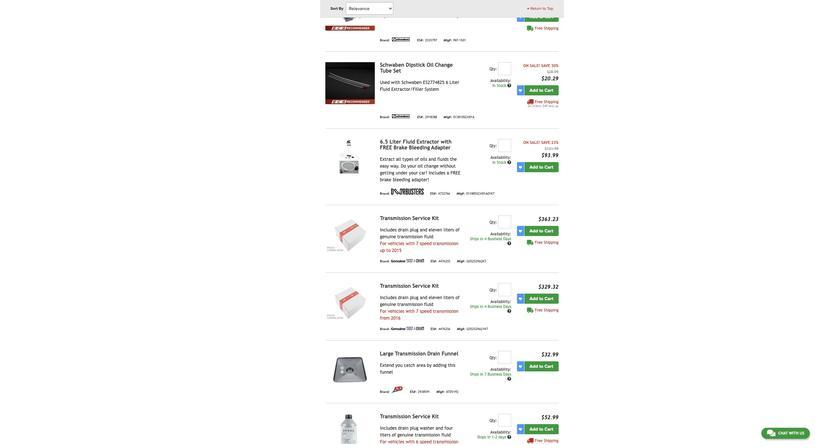 Task type: describe. For each thing, give the bounding box(es) containing it.
by
[[339, 6, 344, 11]]

fluids
[[438, 157, 449, 162]]

transmission for ships in 1-2 days
[[380, 414, 411, 420]]

set
[[394, 68, 401, 74]]

shipping inside free shipping on orders $49 and up
[[544, 100, 559, 104]]

chat
[[779, 431, 789, 436]]

days
[[499, 435, 507, 440]]

four
[[445, 426, 453, 431]]

mfg#: for on sale!                         save 30%
[[444, 115, 452, 119]]

add to cart button for $363.23
[[525, 226, 559, 236]]

3 cart from the top
[[545, 165, 554, 170]]

0 vertical spatial your
[[408, 164, 417, 169]]

genuine inside 'includes drain plug washer and four liters of genuine transmission fluid'
[[398, 433, 414, 438]]

adapter
[[432, 145, 451, 151]]

add for $363.23
[[530, 228, 539, 234]]

change
[[425, 164, 439, 169]]

6.5 liter fluid extractor with free brake bleeding adapter
[[380, 139, 452, 151]]

es#: left 2535797
[[418, 38, 424, 42]]

free shipping for $363.23
[[535, 240, 559, 245]]

transmission service kit link for $329.32
[[380, 283, 439, 289]]

genuine volkswagen audi - corporate logo image for $363.23
[[392, 259, 425, 263]]

add for $52.99
[[530, 427, 539, 432]]

qty: for $32.99
[[490, 356, 498, 360]]

1501
[[460, 38, 466, 42]]

by
[[427, 363, 432, 368]]

and inside the extract all types of oils and fluids the easy way. do your oil change without getting under your car! includes a free brake bleeding adapter!
[[429, 157, 437, 162]]

$121.99
[[545, 147, 559, 151]]

under
[[396, 170, 408, 176]]

transmission up catch
[[395, 351, 426, 357]]

ships in 4 business days for $329.32
[[470, 305, 512, 309]]

days for $329.32
[[504, 305, 512, 309]]

to down the return to top
[[540, 14, 544, 20]]

large transmission drain funnel link
[[380, 351, 459, 357]]

7 for $363.23
[[417, 241, 419, 246]]

on sale!                         save 30% $28.99 $20.29
[[524, 64, 559, 82]]

change
[[436, 62, 453, 68]]

to left the top
[[543, 6, 547, 11]]

brake
[[394, 145, 408, 151]]

es#: 2938591
[[411, 390, 430, 394]]

2918388
[[426, 115, 438, 119]]

6 availability: from the top
[[491, 430, 512, 435]]

adapter!
[[412, 177, 430, 182]]

add to cart for $32.99
[[530, 364, 554, 369]]

es#: 4476256
[[431, 327, 451, 331]]

oil
[[418, 164, 423, 169]]

return to top link
[[528, 6, 554, 11]]

4732766
[[439, 192, 451, 195]]

in for $363.23
[[481, 237, 484, 241]]

in stock for $93.99
[[493, 160, 508, 165]]

es#: for $329.32
[[431, 327, 438, 331]]

professional
[[380, 6, 405, 11]]

free shipping for $52.99
[[535, 439, 559, 443]]

in for 6.5 liter fluid extractor with free brake bleeding adapter
[[493, 160, 496, 165]]

2 cart from the top
[[545, 88, 554, 93]]

$194.39
[[539, 2, 559, 8]]

3 add from the top
[[530, 165, 539, 170]]

fluid inside 'includes drain plug washer and four liters of genuine transmission fluid'
[[442, 433, 451, 438]]

sale! for $20.29
[[530, 64, 541, 68]]

add for $32.99
[[530, 364, 539, 369]]

for for $363.23
[[380, 241, 387, 246]]

grade
[[406, 6, 418, 11]]

and inside professional grade wheel bearing replacement kit saves time and money
[[437, 13, 445, 18]]

plug for $329.32
[[410, 295, 419, 300]]

includes drain plug and eleven liters of genuine transmission fluid for vehicles with 7 speed transmission up to 2015
[[380, 227, 460, 253]]

es#4732766 - 011885sch01a01kt - 6.5 liter fluid extractor with free brake bleeding adapter - extract all types of oils and fluids the easy way. do your oil change without getting under your car! includes a free brake bleeding adapter! - doorbusters - audi bmw volkswagen mercedes benz mini porsche image
[[326, 139, 375, 176]]

to down $93.99
[[540, 165, 544, 170]]

$329.32
[[539, 284, 559, 290]]

$52.99
[[542, 415, 559, 421]]

to down $363.23
[[540, 228, 544, 234]]

extend
[[380, 363, 394, 368]]

mfg#: 011885sch01a01kt
[[457, 192, 495, 195]]

transmission up 4476255
[[434, 241, 459, 246]]

add to cart for $363.23
[[530, 228, 554, 234]]

add to cart for $52.99
[[530, 427, 554, 432]]

qty: for on sale!                         save 23%
[[490, 144, 498, 148]]

all
[[396, 157, 402, 162]]

sort by
[[331, 6, 344, 11]]

in for $329.32
[[481, 305, 484, 309]]

with inside used with schwaben es2774825 6 liter fluid extractor/filler system
[[392, 80, 401, 85]]

used with schwaben es2774825 6 liter fluid extractor/filler system
[[380, 80, 460, 92]]

availability: for $329.32
[[491, 300, 512, 304]]

cart for $329.32
[[545, 296, 554, 302]]

mfg#: g052529a2kt
[[457, 260, 487, 263]]

liters for $363.23
[[444, 227, 455, 233]]

availability: for on sale!                         save 23%
[[491, 155, 512, 160]]

on for $20.29
[[524, 64, 529, 68]]

mfg#: for on sale!                         save 23%
[[457, 192, 465, 195]]

to inside includes drain plug and eleven liters of genuine transmission fluid for vehicles with 7 speed transmission up to 2015
[[387, 248, 391, 253]]

$20.29
[[542, 76, 559, 82]]

liter inside 6.5 liter fluid extractor with free brake bleeding adapter
[[390, 139, 402, 145]]

atd5192
[[447, 390, 459, 394]]

liters for $329.32
[[444, 295, 455, 300]]

includes for includes drain plug washer and four liters of genuine transmission fluid
[[380, 426, 397, 431]]

1-
[[492, 435, 496, 440]]

es#: for $32.99
[[411, 390, 417, 394]]

extractor
[[417, 139, 440, 145]]

drain for $329.32
[[398, 295, 409, 300]]

days for $32.99
[[504, 372, 512, 377]]

$49
[[543, 104, 548, 108]]

3 add to cart from the top
[[530, 165, 554, 170]]

of inside includes drain plug and eleven liters of genuine transmission fluid for vehicles with 7 speed transmission from 2016
[[456, 295, 460, 300]]

free shipping on orders $49 and up
[[528, 100, 559, 108]]

availability: for on sale!                         save 30%
[[491, 79, 512, 83]]

of inside the extract all types of oils and fluids the easy way. do your oil change without getting under your car! includes a free brake bleeding adapter!
[[415, 157, 419, 162]]

ships in 1-2 days
[[478, 435, 508, 440]]

with inside 6.5 liter fluid extractor with free brake bleeding adapter
[[441, 139, 452, 145]]

to up free shipping on orders $49 and up
[[540, 88, 544, 93]]

speed for $329.32
[[420, 309, 432, 314]]

extract
[[380, 157, 395, 162]]

money
[[446, 13, 460, 18]]

ecs tuning recommends this product. image for es#2918388 - 013810sch01a - schwaben dipstick oil change tube set - used with schwaben es2774825 6 liter fluid extractor/filler system - schwaben - audi bmw volkswagen mercedes benz mini porsche image
[[326, 99, 375, 104]]

es#2938591 - atd5192 - large transmission drain funnel - extend you catch area by adding this funnel - atd tools - audi bmw volkswagen mercedes benz mini porsche image
[[326, 351, 375, 388]]

es#: 2918388
[[418, 115, 438, 119]]

top
[[548, 6, 554, 11]]

2535797
[[426, 38, 438, 42]]

professional grade wheel bearing replacement kit saves time and money
[[380, 6, 460, 18]]

shipping for $52.99
[[544, 439, 559, 443]]

2 add to cart button from the top
[[525, 85, 559, 95]]

transmission service kit link for $363.23
[[380, 215, 439, 222]]

extend you catch area by adding this funnel
[[380, 363, 456, 375]]

brand: for on sale!                         save 30%
[[380, 115, 390, 119]]

of inside includes drain plug and eleven liters of genuine transmission fluid for vehicles with 7 speed transmission up to 2015
[[456, 227, 460, 233]]

2938591
[[418, 390, 430, 394]]

shipping for $363.23
[[544, 240, 559, 245]]

$93.99
[[542, 152, 559, 159]]

brand: for $329.32
[[380, 327, 390, 331]]

schwaben dipstick oil change tube set
[[380, 62, 453, 74]]

service for $363.23
[[413, 215, 431, 222]]

large transmission drain funnel
[[380, 351, 459, 357]]

orders
[[533, 104, 542, 108]]

ships for $363.23
[[470, 237, 479, 241]]

3 transmission service kit link from the top
[[380, 414, 439, 420]]

pat-
[[454, 38, 460, 42]]

thumbnail image image for $329.32
[[326, 283, 375, 321]]

brake
[[380, 177, 392, 182]]

plug inside 'includes drain plug washer and four liters of genuine transmission fluid'
[[410, 426, 419, 431]]

4 for $329.32
[[485, 305, 487, 309]]

schwaben - corporate logo image for es#: 2918388
[[392, 114, 411, 118]]

mfg#: g052529a21kt
[[457, 327, 489, 331]]

4476256
[[439, 327, 451, 331]]

and inside includes drain plug and eleven liters of genuine transmission fluid for vehicles with 7 speed transmission from 2016
[[420, 295, 428, 300]]

shipping for $194.39
[[544, 26, 559, 31]]

1 add to wish list image from the top
[[519, 89, 523, 92]]

service for $329.32
[[413, 283, 431, 289]]

2
[[496, 435, 498, 440]]

add to wish list image for $363.23
[[519, 230, 523, 233]]

transmission service kit for $329.32
[[380, 283, 439, 289]]

1 brand: from the top
[[380, 38, 390, 42]]

free shipping for $329.32
[[535, 308, 559, 313]]

washer
[[420, 426, 435, 431]]

4 for $363.23
[[485, 237, 487, 241]]

business for $329.32
[[488, 305, 503, 309]]

to down $52.99
[[540, 427, 544, 432]]

to down the $32.99
[[540, 364, 544, 369]]

us
[[801, 431, 805, 436]]

time
[[427, 13, 436, 18]]

013810sch01a
[[454, 115, 475, 119]]

return to top
[[530, 6, 554, 11]]

3 kit from the top
[[432, 414, 439, 420]]

a
[[447, 170, 450, 176]]

drain for $363.23
[[398, 227, 409, 233]]

free shipping for $194.39
[[535, 26, 559, 31]]

mfg#: atd5192
[[437, 390, 459, 394]]

ecs tuning recommends this product. image for es#2535797 - pat-1501 - wheel bearing replacement kit - 24 pieces - professional grade wheel bearing replacement kit saves time and money - schwaben - audi volkswagen porsche image
[[326, 26, 375, 31]]

es#2561618 - g052171a2kt - transmission service kit - includes drain plug washer and four liters of genuine transmission fluid - genuine volkswagen audi - audi image
[[326, 414, 375, 444]]

types
[[403, 157, 414, 162]]

2 add to wish list image from the top
[[519, 166, 523, 169]]

add to cart button for $52.99
[[525, 424, 559, 435]]

eleven for $329.32
[[429, 295, 443, 300]]

question circle image for $329.32
[[508, 309, 512, 313]]

mfg#: pat-1501
[[444, 38, 466, 42]]



Task type: locate. For each thing, give the bounding box(es) containing it.
0 vertical spatial ships in 4 business days
[[470, 237, 512, 241]]

add for $194.39
[[530, 14, 539, 20]]

5 cart from the top
[[545, 296, 554, 302]]

0 vertical spatial genuine volkswagen audi - corporate logo image
[[392, 259, 425, 263]]

on left 23%
[[524, 140, 529, 145]]

3 availability: from the top
[[491, 232, 512, 237]]

schwaben
[[380, 62, 405, 68], [402, 80, 422, 85]]

1 vertical spatial ships in 4 business days
[[470, 305, 512, 309]]

1 vertical spatial 4
[[485, 305, 487, 309]]

easy
[[380, 164, 389, 169]]

6 brand: from the top
[[380, 390, 390, 394]]

to down '$329.32'
[[540, 296, 544, 302]]

1 vertical spatial your
[[409, 170, 418, 176]]

add to cart down $52.99
[[530, 427, 554, 432]]

2 vertical spatial kit
[[432, 414, 439, 420]]

3 add to wish list image from the top
[[519, 365, 523, 368]]

g052529a2kt
[[467, 260, 487, 263]]

drain
[[398, 227, 409, 233], [398, 295, 409, 300], [398, 426, 409, 431]]

for inside includes drain plug and eleven liters of genuine transmission fluid for vehicles with 7 speed transmission up to 2015
[[380, 241, 387, 246]]

sale! for $93.99
[[530, 140, 541, 145]]

with inside includes drain plug and eleven liters of genuine transmission fluid for vehicles with 7 speed transmission from 2016
[[406, 309, 415, 314]]

4 availability: from the top
[[491, 300, 512, 304]]

doorbusters - corporate logo image
[[392, 189, 424, 195]]

shipping down $52.99
[[544, 439, 559, 443]]

1 vertical spatial liters
[[444, 295, 455, 300]]

add to cart button down $52.99
[[525, 424, 559, 435]]

2 vertical spatial plug
[[410, 426, 419, 431]]

question circle image for on sale!                         save 23%
[[508, 161, 512, 165]]

question circle image
[[508, 84, 512, 88], [508, 161, 512, 165], [508, 309, 512, 313], [508, 377, 512, 381]]

4 cart from the top
[[545, 228, 554, 234]]

2 in stock from the top
[[493, 160, 508, 165]]

0 vertical spatial vehicles
[[388, 241, 405, 246]]

1 for from the top
[[380, 241, 387, 246]]

drain left washer
[[398, 426, 409, 431]]

on
[[528, 104, 532, 108]]

1 vertical spatial sale!
[[530, 140, 541, 145]]

0 vertical spatial liter
[[450, 80, 460, 85]]

1 vertical spatial up
[[380, 248, 385, 253]]

qty: for on sale!                         save 30%
[[490, 67, 498, 71]]

fluid inside 6.5 liter fluid extractor with free brake bleeding adapter
[[403, 139, 415, 145]]

comments image
[[768, 429, 777, 437]]

0 vertical spatial transmission service kit link
[[380, 215, 439, 222]]

fluid inside includes drain plug and eleven liters of genuine transmission fluid for vehicles with 7 speed transmission up to 2015
[[424, 234, 434, 239]]

2 brand: from the top
[[380, 115, 390, 119]]

mfg#: left g052529a21kt on the bottom right of the page
[[457, 327, 466, 331]]

free inside free shipping on orders $49 and up
[[535, 100, 543, 104]]

funnel
[[442, 351, 459, 357]]

1 free shipping from the top
[[535, 26, 559, 31]]

shipping for $329.32
[[544, 308, 559, 313]]

7 add from the top
[[530, 427, 539, 432]]

23%
[[552, 140, 559, 145]]

transmission up 4476256
[[434, 309, 459, 314]]

add to cart
[[530, 14, 554, 20], [530, 88, 554, 93], [530, 165, 554, 170], [530, 228, 554, 234], [530, 296, 554, 302], [530, 364, 554, 369], [530, 427, 554, 432]]

eleven
[[429, 227, 443, 233], [429, 295, 443, 300]]

1 thumbnail image image from the top
[[326, 216, 375, 253]]

kit up washer
[[432, 414, 439, 420]]

service up includes drain plug and eleven liters of genuine transmission fluid for vehicles with 7 speed transmission up to 2015
[[413, 215, 431, 222]]

add to cart down $93.99
[[530, 165, 554, 170]]

1 vertical spatial drain
[[398, 295, 409, 300]]

7 add to cart from the top
[[530, 427, 554, 432]]

free shipping down $52.99
[[535, 439, 559, 443]]

es#: left 4476256
[[431, 327, 438, 331]]

transmission service kit link up includes drain plug and eleven liters of genuine transmission fluid for vehicles with 7 speed transmission up to 2015
[[380, 215, 439, 222]]

0 vertical spatial days
[[504, 237, 512, 241]]

schwaben - corporate logo image down replacement
[[392, 37, 411, 41]]

liters inside 'includes drain plug washer and four liters of genuine transmission fluid'
[[380, 433, 391, 438]]

add to wish list image
[[519, 89, 523, 92], [519, 297, 523, 301], [519, 365, 523, 368], [519, 428, 523, 431]]

mfg#: left the pat-
[[444, 38, 452, 42]]

transmission service kit up includes drain plug and eleven liters of genuine transmission fluid for vehicles with 7 speed transmission from 2016
[[380, 283, 439, 289]]

extract all types of oils and fluids the easy way. do your oil change without getting under your car! includes a free brake bleeding adapter!
[[380, 157, 461, 182]]

6 add to cart button from the top
[[525, 362, 559, 372]]

1 vehicles from the top
[[388, 241, 405, 246]]

0 vertical spatial drain
[[398, 227, 409, 233]]

ships in 4 business days for $363.23
[[470, 237, 512, 241]]

es#2918388 - 013810sch01a - schwaben dipstick oil change tube set - used with schwaben es2774825 6 liter fluid extractor/filler system - schwaben - audi bmw volkswagen mercedes benz mini porsche image
[[326, 62, 375, 99]]

1 schwaben - corporate logo image from the top
[[392, 37, 411, 41]]

free inside the extract all types of oils and fluids the easy way. do your oil change without getting under your car! includes a free brake bleeding adapter!
[[451, 170, 461, 176]]

2 vehicles from the top
[[388, 309, 405, 314]]

5 brand: from the top
[[380, 327, 390, 331]]

vehicles inside includes drain plug and eleven liters of genuine transmission fluid for vehicles with 7 speed transmission up to 2015
[[388, 241, 405, 246]]

add to cart button down '$329.32'
[[525, 294, 559, 304]]

cart down $20.29
[[545, 88, 554, 93]]

service
[[413, 215, 431, 222], [413, 283, 431, 289], [413, 414, 431, 420]]

1 vertical spatial business
[[488, 305, 503, 309]]

eleven up the es#: 4476255
[[429, 227, 443, 233]]

1 stock from the top
[[497, 83, 507, 88]]

2 add to cart from the top
[[530, 88, 554, 93]]

fluid down used
[[380, 87, 390, 92]]

availability: for $363.23
[[491, 232, 512, 237]]

add to cart button up free shipping on orders $49 and up
[[525, 85, 559, 95]]

includes inside the extract all types of oils and fluids the easy way. do your oil change without getting under your car! includes a free brake bleeding adapter!
[[429, 170, 446, 176]]

4 add to cart from the top
[[530, 228, 554, 234]]

2 ecs tuning recommends this product. image from the top
[[326, 99, 375, 104]]

free shipping down '$329.32'
[[535, 308, 559, 313]]

sale! inside on sale!                         save 30% $28.99 $20.29
[[530, 64, 541, 68]]

free right on
[[535, 100, 543, 104]]

transmission down washer
[[415, 433, 441, 438]]

vehicles for $363.23
[[388, 241, 405, 246]]

1 save from the top
[[542, 64, 551, 68]]

in stock
[[493, 83, 508, 88], [493, 160, 508, 165]]

cart down $52.99
[[545, 427, 554, 432]]

free for $52.99
[[535, 439, 543, 443]]

2 vertical spatial service
[[413, 414, 431, 420]]

0 vertical spatial up
[[556, 104, 559, 108]]

1 vertical spatial plug
[[410, 295, 419, 300]]

0 vertical spatial question circle image
[[508, 242, 512, 245]]

None number field
[[499, 0, 512, 2], [499, 62, 512, 75], [499, 139, 512, 152], [499, 216, 512, 229], [499, 283, 512, 296], [499, 351, 512, 364], [499, 414, 512, 427], [499, 0, 512, 2], [499, 62, 512, 75], [499, 139, 512, 152], [499, 216, 512, 229], [499, 283, 512, 296], [499, 351, 512, 364], [499, 414, 512, 427]]

drain up 2016
[[398, 295, 409, 300]]

and inside includes drain plug and eleven liters of genuine transmission fluid for vehicles with 7 speed transmission up to 2015
[[420, 227, 428, 233]]

0 horizontal spatial fluid
[[380, 87, 390, 92]]

1 add to cart from the top
[[530, 14, 554, 20]]

atd tools - corporate logo image
[[392, 387, 404, 393]]

2 free shipping from the top
[[535, 240, 559, 245]]

drain
[[428, 351, 441, 357]]

0 vertical spatial save
[[542, 64, 551, 68]]

1 question circle image from the top
[[508, 84, 512, 88]]

1 vertical spatial save
[[542, 140, 551, 145]]

3 business from the top
[[488, 372, 503, 377]]

es#: for $363.23
[[431, 260, 438, 263]]

ships in 4 business days up g052529a2kt
[[470, 237, 512, 241]]

up left 2015
[[380, 248, 385, 253]]

1 transmission service kit from the top
[[380, 215, 439, 222]]

add to cart for $329.32
[[530, 296, 554, 302]]

transmission service kit link up includes drain plug and eleven liters of genuine transmission fluid for vehicles with 7 speed transmission from 2016
[[380, 283, 439, 289]]

schwaben inside 'schwaben dipstick oil change tube set'
[[380, 62, 405, 68]]

0 vertical spatial business
[[488, 237, 503, 241]]

includes drain plug washer and four liters of genuine transmission fluid
[[380, 426, 453, 438]]

on left 30%
[[524, 64, 529, 68]]

1 drain from the top
[[398, 227, 409, 233]]

liters inside includes drain plug and eleven liters of genuine transmission fluid for vehicles with 7 speed transmission from 2016
[[444, 295, 455, 300]]

1 vertical spatial days
[[504, 305, 512, 309]]

4476255
[[439, 260, 451, 263]]

business for $32.99
[[488, 372, 503, 377]]

speed for $363.23
[[420, 241, 432, 246]]

availability:
[[491, 79, 512, 83], [491, 155, 512, 160], [491, 232, 512, 237], [491, 300, 512, 304], [491, 367, 512, 372], [491, 430, 512, 435]]

2 vertical spatial transmission service kit
[[380, 414, 439, 420]]

getting
[[380, 170, 395, 176]]

the
[[450, 157, 457, 162]]

liter inside used with schwaben es2774825 6 liter fluid extractor/filler system
[[450, 80, 460, 85]]

2 add to wish list image from the top
[[519, 297, 523, 301]]

free for $363.23
[[535, 240, 543, 245]]

kit for $363.23
[[432, 215, 439, 222]]

1 genuine volkswagen audi - corporate logo image from the top
[[392, 259, 425, 263]]

0 vertical spatial ecs tuning recommends this product. image
[[326, 26, 375, 31]]

es#2535797 - pat-1501 - wheel bearing replacement kit - 24 pieces - professional grade wheel bearing replacement kit saves time and money - schwaben - audi volkswagen porsche image
[[326, 0, 375, 26]]

4
[[485, 237, 487, 241], [485, 305, 487, 309]]

2 plug from the top
[[410, 295, 419, 300]]

es#: 4476255
[[431, 260, 451, 263]]

bleeding
[[393, 177, 411, 182]]

1 horizontal spatial liter
[[450, 80, 460, 85]]

cart down '$329.32'
[[545, 296, 554, 302]]

2 service from the top
[[413, 283, 431, 289]]

1 on from the top
[[524, 64, 529, 68]]

schwaben - corporate logo image
[[392, 37, 411, 41], [392, 114, 411, 118]]

speed inside includes drain plug and eleven liters of genuine transmission fluid for vehicles with 7 speed transmission up to 2015
[[420, 241, 432, 246]]

kit down es#: 4732766
[[432, 215, 439, 222]]

1 vertical spatial free
[[451, 170, 461, 176]]

includes inside includes drain plug and eleven liters of genuine transmission fluid for vehicles with 7 speed transmission from 2016
[[380, 295, 397, 300]]

6 add from the top
[[530, 364, 539, 369]]

2 availability: from the top
[[491, 155, 512, 160]]

7 add to cart button from the top
[[525, 424, 559, 435]]

return
[[531, 6, 542, 11]]

adding
[[434, 363, 447, 368]]

fluid for $363.23
[[424, 234, 434, 239]]

oils
[[421, 157, 428, 162]]

add to cart button down the return to top
[[525, 12, 559, 22]]

in
[[481, 237, 484, 241], [481, 305, 484, 309], [481, 372, 484, 377], [488, 435, 491, 440]]

cart down $363.23
[[545, 228, 554, 234]]

2 thumbnail image image from the top
[[326, 283, 375, 321]]

brand: for $363.23
[[380, 260, 390, 263]]

1 plug from the top
[[410, 227, 419, 233]]

save inside on sale!                         save 30% $28.99 $20.29
[[542, 64, 551, 68]]

drain inside includes drain plug and eleven liters of genuine transmission fluid for vehicles with 7 speed transmission up to 2015
[[398, 227, 409, 233]]

chat with us link
[[762, 428, 811, 439]]

2 qty: from the top
[[490, 144, 498, 148]]

kit for $329.32
[[432, 283, 439, 289]]

add to wish list image for $329.32
[[519, 297, 523, 301]]

add for $329.32
[[530, 296, 539, 302]]

speed inside includes drain plug and eleven liters of genuine transmission fluid for vehicles with 7 speed transmission from 2016
[[420, 309, 432, 314]]

1 vertical spatial in stock
[[493, 160, 508, 165]]

save left 30%
[[542, 64, 551, 68]]

add to cart button down the $32.99
[[525, 362, 559, 372]]

2 vertical spatial genuine
[[398, 433, 414, 438]]

1 vertical spatial kit
[[432, 283, 439, 289]]

and inside free shipping on orders $49 and up
[[549, 104, 555, 108]]

transmission
[[380, 215, 411, 222], [380, 283, 411, 289], [395, 351, 426, 357], [380, 414, 411, 420]]

0 horizontal spatial liter
[[390, 139, 402, 145]]

add to wish list image for $52.99
[[519, 428, 523, 431]]

0 horizontal spatial free
[[380, 145, 393, 151]]

mfg#: for $363.23
[[457, 260, 466, 263]]

plug inside includes drain plug and eleven liters of genuine transmission fluid for vehicles with 7 speed transmission from 2016
[[410, 295, 419, 300]]

2 for from the top
[[380, 309, 387, 314]]

5 add to cart button from the top
[[525, 294, 559, 304]]

mfg#: for $32.99
[[437, 390, 445, 394]]

thumbnail image image for $363.23
[[326, 216, 375, 253]]

caret up image
[[528, 7, 530, 10]]

system
[[425, 87, 440, 92]]

add
[[530, 14, 539, 20], [530, 88, 539, 93], [530, 165, 539, 170], [530, 228, 539, 234], [530, 296, 539, 302], [530, 364, 539, 369], [530, 427, 539, 432]]

0 vertical spatial free
[[380, 145, 393, 151]]

mfg#: 013810sch01a
[[444, 115, 475, 119]]

stock for $93.99
[[497, 160, 507, 165]]

on inside on sale!                         save 30% $28.99 $20.29
[[524, 64, 529, 68]]

0 vertical spatial plug
[[410, 227, 419, 233]]

eleven inside includes drain plug and eleven liters of genuine transmission fluid for vehicles with 7 speed transmission up to 2015
[[429, 227, 443, 233]]

area
[[417, 363, 426, 368]]

1 horizontal spatial fluid
[[403, 139, 415, 145]]

1 vertical spatial for
[[380, 309, 387, 314]]

your down types
[[408, 164, 417, 169]]

add to cart button
[[525, 12, 559, 22], [525, 85, 559, 95], [525, 162, 559, 172], [525, 226, 559, 236], [525, 294, 559, 304], [525, 362, 559, 372], [525, 424, 559, 435]]

es#: left 4732766
[[431, 192, 437, 195]]

plug inside includes drain plug and eleven liters of genuine transmission fluid for vehicles with 7 speed transmission up to 2015
[[410, 227, 419, 233]]

1 kit from the top
[[432, 215, 439, 222]]

ships in 4 business days
[[470, 237, 512, 241], [470, 305, 512, 309]]

schwaben - corporate logo image left es#: 2918388
[[392, 114, 411, 118]]

replacement
[[380, 13, 406, 18]]

1 vertical spatial eleven
[[429, 295, 443, 300]]

fluid
[[424, 234, 434, 239], [424, 302, 434, 307], [442, 433, 451, 438]]

1 free from the top
[[535, 26, 543, 31]]

add to cart button for $32.99
[[525, 362, 559, 372]]

1 vertical spatial schwaben
[[402, 80, 422, 85]]

3 add to wish list image from the top
[[519, 230, 523, 233]]

fluid for $329.32
[[424, 302, 434, 307]]

3 brand: from the top
[[380, 192, 390, 195]]

0 vertical spatial genuine
[[380, 234, 396, 239]]

0 vertical spatial liters
[[444, 227, 455, 233]]

includes inside includes drain plug and eleven liters of genuine transmission fluid for vehicles with 7 speed transmission up to 2015
[[380, 227, 397, 233]]

0 vertical spatial add to wish list image
[[519, 15, 523, 18]]

3 service from the top
[[413, 414, 431, 420]]

2 shipping from the top
[[544, 100, 559, 104]]

ecs tuning recommends this product. image
[[326, 26, 375, 31], [326, 99, 375, 104]]

of inside 'includes drain plug washer and four liters of genuine transmission fluid'
[[392, 433, 396, 438]]

eleven inside includes drain plug and eleven liters of genuine transmission fluid for vehicles with 7 speed transmission from 2016
[[429, 295, 443, 300]]

7 for $329.32
[[417, 309, 419, 314]]

includes for includes drain plug and eleven liters of genuine transmission fluid for vehicles with 7 speed transmission from 2016
[[380, 295, 397, 300]]

1 vertical spatial thumbnail image image
[[326, 283, 375, 321]]

free shipping down the top
[[535, 26, 559, 31]]

car!
[[420, 170, 428, 176]]

3 days from the top
[[504, 372, 512, 377]]

save for $20.29
[[542, 64, 551, 68]]

liter
[[450, 80, 460, 85], [390, 139, 402, 145]]

mfg#: left the atd5192
[[437, 390, 445, 394]]

0 vertical spatial in
[[493, 83, 496, 88]]

011885sch01a01kt
[[467, 192, 495, 195]]

2 stock from the top
[[497, 160, 507, 165]]

mfg#: left g052529a2kt
[[457, 260, 466, 263]]

do
[[401, 164, 406, 169]]

1 qty: from the top
[[490, 67, 498, 71]]

1 vertical spatial speed
[[420, 309, 432, 314]]

schwaben up used
[[380, 62, 405, 68]]

1 speed from the top
[[420, 241, 432, 246]]

up inside free shipping on orders $49 and up
[[556, 104, 559, 108]]

transmission down the doorbusters - corporate logo
[[380, 215, 411, 222]]

of
[[415, 157, 419, 162], [456, 227, 460, 233], [456, 295, 460, 300], [392, 433, 396, 438]]

1 vertical spatial in
[[493, 160, 496, 165]]

availability: for $32.99
[[491, 367, 512, 372]]

6.5
[[380, 139, 388, 145]]

1 vertical spatial transmission service kit
[[380, 283, 439, 289]]

transmission service kit
[[380, 215, 439, 222], [380, 283, 439, 289], [380, 414, 439, 420]]

funnel
[[380, 370, 393, 375]]

from
[[380, 316, 390, 321]]

2 question circle image from the top
[[508, 161, 512, 165]]

liters inside includes drain plug and eleven liters of genuine transmission fluid for vehicles with 7 speed transmission up to 2015
[[444, 227, 455, 233]]

sale!
[[530, 64, 541, 68], [530, 140, 541, 145]]

transmission for 4476255
[[380, 215, 411, 222]]

2 schwaben - corporate logo image from the top
[[392, 114, 411, 118]]

vehicles inside includes drain plug and eleven liters of genuine transmission fluid for vehicles with 7 speed transmission from 2016
[[388, 309, 405, 314]]

your down oil
[[409, 170, 418, 176]]

cart for $194.39
[[545, 14, 554, 20]]

catch
[[404, 363, 416, 368]]

transmission for 4476256
[[380, 283, 411, 289]]

1 vertical spatial genuine volkswagen audi - corporate logo image
[[392, 327, 425, 330]]

fluid inside used with schwaben es2774825 6 liter fluid extractor/filler system
[[380, 87, 390, 92]]

business
[[488, 237, 503, 241], [488, 305, 503, 309], [488, 372, 503, 377]]

business for $363.23
[[488, 237, 503, 241]]

7 inside includes drain plug and eleven liters of genuine transmission fluid for vehicles with 7 speed transmission from 2016
[[417, 309, 419, 314]]

add to wish list image for $32.99
[[519, 365, 523, 368]]

4 add from the top
[[530, 228, 539, 234]]

days for $363.23
[[504, 237, 512, 241]]

wheel
[[419, 6, 431, 11]]

2 drain from the top
[[398, 295, 409, 300]]

chat with us
[[779, 431, 805, 436]]

question circle image for ships in 1-2 days
[[508, 436, 512, 439]]

kit down the es#: 4476255
[[432, 283, 439, 289]]

1 4 from the top
[[485, 237, 487, 241]]

free up extract
[[380, 145, 393, 151]]

1 business from the top
[[488, 237, 503, 241]]

mfg#: for $329.32
[[457, 327, 466, 331]]

genuine for $329.32
[[380, 302, 396, 307]]

1 transmission service kit link from the top
[[380, 215, 439, 222]]

vehicles up 2015
[[388, 241, 405, 246]]

add to wish list image
[[519, 15, 523, 18], [519, 166, 523, 169], [519, 230, 523, 233]]

up inside includes drain plug and eleven liters of genuine transmission fluid for vehicles with 7 speed transmission up to 2015
[[380, 248, 385, 253]]

brand: for on sale!                         save 23%
[[380, 192, 390, 195]]

ships in 4 business days up g052529a21kt on the bottom right of the page
[[470, 305, 512, 309]]

2 vertical spatial add to wish list image
[[519, 230, 523, 233]]

mfg#: right 4732766
[[457, 192, 465, 195]]

1 vertical spatial service
[[413, 283, 431, 289]]

question circle image for $32.99
[[508, 377, 512, 381]]

2 kit from the top
[[432, 283, 439, 289]]

sale! left 30%
[[530, 64, 541, 68]]

add to cart up free shipping on orders $49 and up
[[530, 88, 554, 93]]

0 vertical spatial schwaben
[[380, 62, 405, 68]]

2 vertical spatial transmission service kit link
[[380, 414, 439, 420]]

3 plug from the top
[[410, 426, 419, 431]]

transmission service kit up 'includes drain plug washer and four liters of genuine transmission fluid'
[[380, 414, 439, 420]]

1 vertical spatial schwaben - corporate logo image
[[392, 114, 411, 118]]

liter right 6.5
[[390, 139, 402, 145]]

and inside 'includes drain plug washer and four liters of genuine transmission fluid'
[[436, 426, 444, 431]]

4 brand: from the top
[[380, 260, 390, 263]]

on sale!                         save 23% $121.99 $93.99
[[524, 140, 559, 159]]

large
[[380, 351, 394, 357]]

0 vertical spatial thumbnail image image
[[326, 216, 375, 253]]

transmission service kit up includes drain plug and eleven liters of genuine transmission fluid for vehicles with 7 speed transmission up to 2015
[[380, 215, 439, 222]]

brand: for $32.99
[[380, 390, 390, 394]]

2 vertical spatial fluid
[[442, 433, 451, 438]]

0 vertical spatial in stock
[[493, 83, 508, 88]]

qty: for $329.32
[[490, 288, 498, 293]]

add to cart down the $32.99
[[530, 364, 554, 369]]

3 transmission service kit from the top
[[380, 414, 439, 420]]

save inside on sale!                         save 23% $121.99 $93.99
[[542, 140, 551, 145]]

fluid up the es#: 4476255
[[424, 234, 434, 239]]

0 vertical spatial 7
[[417, 241, 419, 246]]

2 4 from the top
[[485, 305, 487, 309]]

includes drain plug and eleven liters of genuine transmission fluid for vehicles with 7 speed transmission from 2016
[[380, 295, 460, 321]]

4 up g052529a2kt
[[485, 237, 487, 241]]

2 vertical spatial business
[[488, 372, 503, 377]]

7
[[417, 241, 419, 246], [417, 309, 419, 314], [485, 372, 487, 377]]

add to cart button for $329.32
[[525, 294, 559, 304]]

1 add from the top
[[530, 14, 539, 20]]

drain up 2015
[[398, 227, 409, 233]]

question circle image for on sale!                         save 30%
[[508, 84, 512, 88]]

brand:
[[380, 38, 390, 42], [380, 115, 390, 119], [380, 192, 390, 195], [380, 260, 390, 263], [380, 327, 390, 331], [380, 390, 390, 394]]

1 vertical spatial fluid
[[403, 139, 415, 145]]

ships for $32.99
[[470, 372, 479, 377]]

1 horizontal spatial free
[[451, 170, 461, 176]]

schwaben up extractor/filler
[[402, 80, 422, 85]]

cart
[[545, 14, 554, 20], [545, 88, 554, 93], [545, 165, 554, 170], [545, 228, 554, 234], [545, 296, 554, 302], [545, 364, 554, 369], [545, 427, 554, 432]]

2 question circle image from the top
[[508, 436, 512, 439]]

transmission service kit for $363.23
[[380, 215, 439, 222]]

0 vertical spatial transmission service kit
[[380, 215, 439, 222]]

es#: left 2938591
[[411, 390, 417, 394]]

3 drain from the top
[[398, 426, 409, 431]]

1 cart from the top
[[545, 14, 554, 20]]

1 vertical spatial stock
[[497, 160, 507, 165]]

6 cart from the top
[[545, 364, 554, 369]]

transmission up 2016
[[398, 302, 423, 307]]

4 add to wish list image from the top
[[519, 428, 523, 431]]

1 vertical spatial transmission service kit link
[[380, 283, 439, 289]]

0 vertical spatial on
[[524, 64, 529, 68]]

kit
[[432, 215, 439, 222], [432, 283, 439, 289], [432, 414, 439, 420]]

cart for $363.23
[[545, 228, 554, 234]]

genuine inside includes drain plug and eleven liters of genuine transmission fluid for vehicles with 7 speed transmission up to 2015
[[380, 234, 396, 239]]

cart down the top
[[545, 14, 554, 20]]

0 vertical spatial fluid
[[380, 87, 390, 92]]

includes inside 'includes drain plug washer and four liters of genuine transmission fluid'
[[380, 426, 397, 431]]

3 add to cart button from the top
[[525, 162, 559, 172]]

schwaben - corporate logo image for es#: 2535797
[[392, 37, 411, 41]]

schwaben inside used with schwaben es2774825 6 liter fluid extractor/filler system
[[402, 80, 422, 85]]

0 vertical spatial service
[[413, 215, 431, 222]]

2 on from the top
[[524, 140, 529, 145]]

0 vertical spatial fluid
[[424, 234, 434, 239]]

es#: left 2918388
[[418, 115, 424, 119]]

1 vertical spatial vehicles
[[388, 309, 405, 314]]

free shipping
[[535, 26, 559, 31], [535, 240, 559, 245], [535, 308, 559, 313], [535, 439, 559, 443]]

genuine volkswagen audi - corporate logo image down 2016
[[392, 327, 425, 330]]

plug
[[410, 227, 419, 233], [410, 295, 419, 300], [410, 426, 419, 431]]

3 shipping from the top
[[544, 240, 559, 245]]

0 vertical spatial sale!
[[530, 64, 541, 68]]

1 add to wish list image from the top
[[519, 15, 523, 18]]

6
[[446, 80, 449, 85]]

2 vertical spatial days
[[504, 372, 512, 377]]

3 free from the top
[[535, 240, 543, 245]]

free shipping down $363.23
[[535, 240, 559, 245]]

eleven up es#: 4476256
[[429, 295, 443, 300]]

free down $363.23
[[535, 240, 543, 245]]

service up includes drain plug and eleven liters of genuine transmission fluid for vehicles with 7 speed transmission from 2016
[[413, 283, 431, 289]]

vehicles up 2016
[[388, 309, 405, 314]]

speed up es#: 4476256
[[420, 309, 432, 314]]

sort
[[331, 6, 338, 11]]

1 vertical spatial liter
[[390, 139, 402, 145]]

2 vertical spatial drain
[[398, 426, 409, 431]]

$28.99
[[547, 70, 559, 74]]

1 days from the top
[[504, 237, 512, 241]]

5 add from the top
[[530, 296, 539, 302]]

1 vertical spatial genuine
[[380, 302, 396, 307]]

5 qty: from the top
[[490, 356, 498, 360]]

7 inside includes drain plug and eleven liters of genuine transmission fluid for vehicles with 7 speed transmission up to 2015
[[417, 241, 419, 246]]

mfg#: left 013810sch01a in the top of the page
[[444, 115, 452, 119]]

plug for $363.23
[[410, 227, 419, 233]]

vehicles for $329.32
[[388, 309, 405, 314]]

2 in from the top
[[493, 160, 496, 165]]

speed
[[420, 241, 432, 246], [420, 309, 432, 314]]

transmission up 2015
[[398, 234, 423, 239]]

add to cart button for $194.39
[[525, 12, 559, 22]]

2 business from the top
[[488, 305, 503, 309]]

$32.99
[[542, 352, 559, 358]]

fluid down four
[[442, 433, 451, 438]]

qty: for $363.23
[[490, 220, 498, 225]]

4 up g052529a21kt on the bottom right of the page
[[485, 305, 487, 309]]

2 vertical spatial 7
[[485, 372, 487, 377]]

with inside includes drain plug and eleven liters of genuine transmission fluid for vehicles with 7 speed transmission up to 2015
[[406, 241, 415, 246]]

6.5 liter fluid extractor with free brake bleeding adapter link
[[380, 139, 452, 151]]

sale! inside on sale!                         save 23% $121.99 $93.99
[[530, 140, 541, 145]]

free down '$329.32'
[[535, 308, 543, 313]]

shipping right orders
[[544, 100, 559, 104]]

1 vertical spatial fluid
[[424, 302, 434, 307]]

free
[[380, 145, 393, 151], [451, 170, 461, 176]]

liter right 6
[[450, 80, 460, 85]]

es#: 4732766
[[431, 192, 451, 195]]

1 eleven from the top
[[429, 227, 443, 233]]

question circle image
[[508, 242, 512, 245], [508, 436, 512, 439]]

question circle image for ships in 4 business days
[[508, 242, 512, 245]]

g052529a21kt
[[467, 327, 489, 331]]

fluid inside includes drain plug and eleven liters of genuine transmission fluid for vehicles with 7 speed transmission from 2016
[[424, 302, 434, 307]]

free inside 6.5 liter fluid extractor with free brake bleeding adapter
[[380, 145, 393, 151]]

1 vertical spatial ecs tuning recommends this product. image
[[326, 99, 375, 104]]

on
[[524, 64, 529, 68], [524, 140, 529, 145]]

drain inside includes drain plug and eleven liters of genuine transmission fluid for vehicles with 7 speed transmission from 2016
[[398, 295, 409, 300]]

speed up the es#: 4476255
[[420, 241, 432, 246]]

on inside on sale!                         save 23% $121.99 $93.99
[[524, 140, 529, 145]]

save up $121.99 on the right
[[542, 140, 551, 145]]

genuine volkswagen audi - corporate logo image
[[392, 259, 425, 263], [392, 327, 425, 330]]

2 vertical spatial liters
[[380, 433, 391, 438]]

transmission inside 'includes drain plug washer and four liters of genuine transmission fluid'
[[415, 433, 441, 438]]

service up washer
[[413, 414, 431, 420]]

shipping down $363.23
[[544, 240, 559, 245]]

on for $93.99
[[524, 140, 529, 145]]

2 add from the top
[[530, 88, 539, 93]]

shipping down '$329.32'
[[544, 308, 559, 313]]

5 add to cart from the top
[[530, 296, 554, 302]]

1 vertical spatial add to wish list image
[[519, 166, 523, 169]]

3 free shipping from the top
[[535, 308, 559, 313]]

7 cart from the top
[[545, 427, 554, 432]]

0 vertical spatial kit
[[432, 215, 439, 222]]

1 vertical spatial question circle image
[[508, 436, 512, 439]]

genuine for $363.23
[[380, 234, 396, 239]]

thumbnail image image
[[326, 216, 375, 253], [326, 283, 375, 321]]

4 free shipping from the top
[[535, 439, 559, 443]]

2016
[[391, 316, 401, 321]]

in stock for $20.29
[[493, 83, 508, 88]]

1 vertical spatial 7
[[417, 309, 419, 314]]

1 question circle image from the top
[[508, 242, 512, 245]]

add to cart down $363.23
[[530, 228, 554, 234]]

in for $32.99
[[481, 372, 484, 377]]

0 horizontal spatial up
[[380, 248, 385, 253]]

tube
[[380, 68, 392, 74]]

5 availability: from the top
[[491, 367, 512, 372]]

transmission up 'includes drain plug washer and four liters of genuine transmission fluid'
[[380, 414, 411, 420]]

0 vertical spatial 4
[[485, 237, 487, 241]]

2 ships in 4 business days from the top
[[470, 305, 512, 309]]

in for schwaben dipstick oil change tube set
[[493, 83, 496, 88]]

es#: for on sale!                         save 23%
[[431, 192, 437, 195]]

fluid up es#: 4476256
[[424, 302, 434, 307]]

free down return to top link
[[535, 26, 543, 31]]

sale! left 23%
[[530, 140, 541, 145]]

2015
[[392, 248, 402, 253]]

6 qty: from the top
[[490, 419, 498, 423]]

to left 2015
[[387, 248, 391, 253]]

2 transmission service kit from the top
[[380, 283, 439, 289]]

without
[[440, 164, 456, 169]]

2 transmission service kit link from the top
[[380, 283, 439, 289]]

0 vertical spatial speed
[[420, 241, 432, 246]]

cart for $32.99
[[545, 364, 554, 369]]

4 qty: from the top
[[490, 288, 498, 293]]

for for $329.32
[[380, 309, 387, 314]]

1 horizontal spatial up
[[556, 104, 559, 108]]

0 vertical spatial eleven
[[429, 227, 443, 233]]

up
[[556, 104, 559, 108], [380, 248, 385, 253]]

4 free from the top
[[535, 308, 543, 313]]

save for $93.99
[[542, 140, 551, 145]]

genuine inside includes drain plug and eleven liters of genuine transmission fluid for vehicles with 7 speed transmission from 2016
[[380, 302, 396, 307]]

0 vertical spatial for
[[380, 241, 387, 246]]

shipping down the top
[[544, 26, 559, 31]]

0 vertical spatial schwaben - corporate logo image
[[392, 37, 411, 41]]

1 vertical spatial on
[[524, 140, 529, 145]]

3 qty: from the top
[[490, 220, 498, 225]]

kit
[[408, 13, 413, 18]]

$363.23
[[539, 216, 559, 223]]

add to wish list image for $194.39
[[519, 15, 523, 18]]

ships in 7 business days
[[470, 372, 512, 377]]

drain inside 'includes drain plug washer and four liters of genuine transmission fluid'
[[398, 426, 409, 431]]

for inside includes drain plug and eleven liters of genuine transmission fluid for vehicles with 7 speed transmission from 2016
[[380, 309, 387, 314]]

0 vertical spatial stock
[[497, 83, 507, 88]]

eleven for $363.23
[[429, 227, 443, 233]]



Task type: vqa. For each thing, say whether or not it's contained in the screenshot.
vehicles
yes



